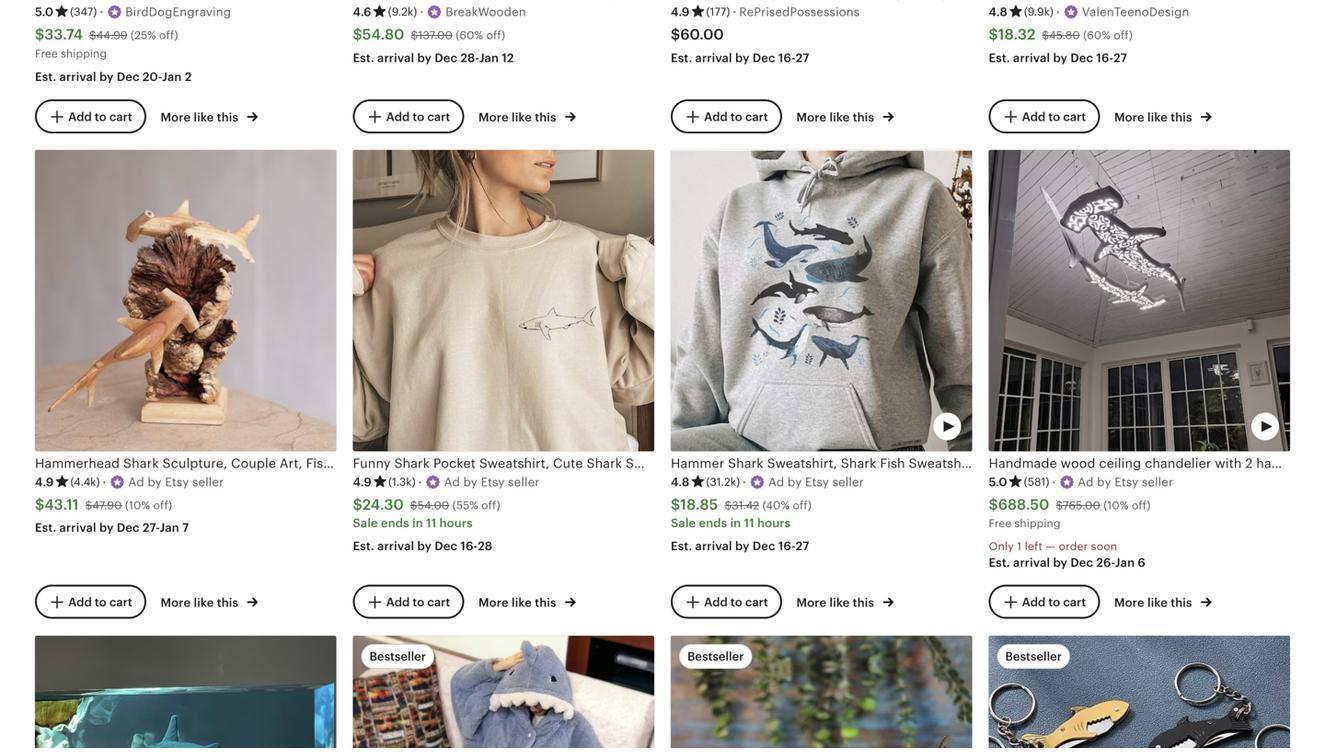 Task type: vqa. For each thing, say whether or not it's contained in the screenshot.
688.50's off)
yes



Task type: describe. For each thing, give the bounding box(es) containing it.
jan inside only 1 left — order soon est. arrival by dec 26-jan 6
[[1115, 556, 1135, 570]]

cart for add to cart button below $ 18.85 $ 31.42 (40% off) sale ends in 11 hours est. arrival by dec 16-27
[[745, 596, 768, 609]]

more like this link for add to cart button below est. arrival by dec 27-jan 7
[[161, 592, 258, 612]]

more for "more like this" link associated with add to cart button below est. arrival by dec 28-jan 12
[[479, 110, 509, 124]]

16- inside $ 24.30 $ 54.00 (55% off) sale ends in 11 hours est. arrival by dec 16-28
[[461, 540, 478, 553]]

to for add to cart button below $ 24.30 $ 54.00 (55% off) sale ends in 11 hours est. arrival by dec 16-28
[[413, 596, 425, 609]]

this for "more like this" link for add to cart button under 'est. arrival by dec 16-27'
[[1171, 110, 1193, 124]]

to for add to cart button below $ 18.85 $ 31.42 (40% off) sale ends in 11 hours est. arrival by dec 16-27
[[731, 596, 743, 609]]

(347)
[[70, 5, 97, 18]]

only 1 left — order soon est. arrival by dec 26-jan 6
[[989, 540, 1146, 570]]

est. arrival by dec 27-jan 7
[[35, 521, 189, 535]]

free for 688.50
[[989, 518, 1012, 530]]

this for "more like this" link corresponding to add to cart button below $ 24.30 $ 54.00 (55% off) sale ends in 11 hours est. arrival by dec 16-28
[[535, 596, 557, 610]]

$ 24.30 $ 54.00 (55% off) sale ends in 11 hours est. arrival by dec 16-28
[[353, 497, 501, 553]]

order
[[1059, 540, 1088, 553]]

hammerhead shark sculpture, couple art, fish statue, ocean, animal, wood carving, wooden figurine, housewarming, christmas decor, birthday image
[[35, 150, 336, 452]]

33.74
[[44, 26, 83, 43]]

add for add to cart button below est. arrival by dec 27-jan 7
[[68, 596, 92, 609]]

(1.3k)
[[388, 476, 416, 488]]

more like this for "more like this" link corresponding to add to cart button below est. arrival by dec 27-jan 7
[[161, 596, 242, 610]]

by inside $ 18.85 $ 31.42 (40% off) sale ends in 11 hours est. arrival by dec 16-27
[[735, 540, 750, 553]]

4.8 for 18.85
[[671, 475, 690, 489]]

$ inside $ 43.11 $ 47.90 (10% off)
[[85, 499, 92, 512]]

27 inside $ 18.85 $ 31.42 (40% off) sale ends in 11 hours est. arrival by dec 16-27
[[796, 540, 810, 553]]

by inside only 1 left — order soon est. arrival by dec 26-jan 6
[[1053, 556, 1068, 570]]

20-
[[143, 70, 162, 84]]

like for add to cart button below $ 18.85 $ 31.42 (40% off) sale ends in 11 hours est. arrival by dec 16-27
[[830, 596, 850, 610]]

11 for 24.30
[[426, 517, 437, 530]]

this for "more like this" link associated with add to cart button underneath $ 60.00 est. arrival by dec 16-27
[[853, 110, 875, 124]]

(9.2k)
[[388, 5, 417, 18]]

$ 18.32 $ 45.80 (60% off)
[[989, 26, 1133, 43]]

(25%
[[131, 29, 156, 41]]

more like this for "more like this" link associated with add to cart button below est. arrival by dec 28-jan 12
[[479, 110, 560, 124]]

3 bestseller link from the left
[[989, 636, 1291, 748]]

$ 18.85 $ 31.42 (40% off) sale ends in 11 hours est. arrival by dec 16-27
[[671, 497, 812, 553]]

off) for 24.30
[[482, 499, 501, 512]]

18.85
[[681, 497, 718, 513]]

27 inside $ 60.00 est. arrival by dec 16-27
[[796, 51, 810, 65]]

2 horizontal spatial 4.9
[[671, 5, 690, 19]]

est. arrival by dec 20-jan 2
[[35, 70, 192, 84]]

add for add to cart button under 'est. arrival by dec 16-27'
[[1022, 110, 1046, 124]]

off) for 18.85
[[793, 499, 812, 512]]

wearable shark blanket hoodie | christmas winter hoodies | oversized cozy fleece | pajamas | unique sleepwear | one size image
[[353, 636, 654, 748]]

27-
[[143, 521, 160, 535]]

add for add to cart button below $ 24.30 $ 54.00 (55% off) sale ends in 11 hours est. arrival by dec 16-28
[[386, 596, 410, 609]]

to for add to cart button below est. arrival by dec 28-jan 12
[[413, 110, 425, 124]]

arrival down 43.11
[[59, 521, 96, 535]]

45.80
[[1049, 29, 1080, 41]]

more for "more like this" link corresponding to add to cart button below $ 24.30 $ 54.00 (55% off) sale ends in 11 hours est. arrival by dec 16-28
[[479, 596, 509, 610]]

off) for 43.11
[[153, 499, 172, 512]]

only
[[989, 540, 1014, 553]]

more for "more like this" link corresponding to add to cart button below est. arrival by dec 27-jan 7
[[161, 596, 191, 610]]

by inside $ 60.00 est. arrival by dec 16-27
[[735, 51, 750, 65]]

688.50
[[998, 497, 1050, 513]]

add to cart button down 'est. arrival by dec 16-27'
[[989, 99, 1100, 134]]

jan for 27-
[[160, 521, 179, 535]]

est. arrival by dec 28-jan 12
[[353, 51, 514, 65]]

more for "more like this" link for add to cart button under est. arrival by dec 20-jan 2
[[161, 110, 191, 124]]

28-
[[461, 51, 479, 65]]

left
[[1025, 540, 1043, 553]]

product video element for handmade wood ceiling chandelier with 2 hammerhead sharks: led wall light for beach coastal or nautical maori surfing style room decor image
[[989, 150, 1291, 452]]

(10% for 43.11
[[125, 499, 150, 512]]

$ 688.50 $ 765.00 (10% off) free shipping
[[989, 497, 1151, 530]]

sale for 18.85
[[671, 517, 696, 530]]

to for add to cart button below only 1 left — order soon est. arrival by dec 26-jan 6
[[1049, 596, 1061, 609]]

add to cart button down only 1 left — order soon est. arrival by dec 26-jan 6
[[989, 585, 1100, 619]]

2 bestseller from the left
[[688, 650, 744, 664]]

arrival down $ 33.74 $ 44.99 (25% off) free shipping
[[59, 70, 96, 84]]

5.0 for 33.74
[[35, 5, 54, 19]]

(4.4k)
[[70, 476, 100, 488]]

cart for add to cart button below only 1 left — order soon est. arrival by dec 26-jan 6
[[1064, 596, 1086, 609]]

hours for 18.85
[[758, 517, 791, 530]]

this for "more like this" link corresponding to add to cart button below est. arrival by dec 27-jan 7
[[217, 596, 239, 610]]

more like this for "more like this" link for add to cart button under 'est. arrival by dec 16-27'
[[1115, 110, 1196, 124]]

est. inside $ 18.85 $ 31.42 (40% off) sale ends in 11 hours est. arrival by dec 16-27
[[671, 540, 692, 553]]

11 for 18.85
[[744, 517, 755, 530]]

off) for 54.80
[[486, 29, 505, 41]]

1 bestseller link from the left
[[353, 636, 654, 748]]

this for "more like this" link for add to cart button under est. arrival by dec 20-jan 2
[[217, 110, 239, 124]]

more like this for "more like this" link for add to cart button under est. arrival by dec 20-jan 2
[[161, 110, 242, 124]]

cart for add to cart button below est. arrival by dec 27-jan 7
[[109, 596, 132, 609]]

31.42
[[732, 499, 760, 512]]

jan for 20-
[[162, 70, 182, 84]]

add to cart button down $ 24.30 $ 54.00 (55% off) sale ends in 11 hours est. arrival by dec 16-28
[[353, 585, 464, 619]]

ends for 18.85
[[699, 517, 727, 530]]

funny shark pocket sweatshirt, cute shark sweatshirt, little shark sweatshirt, graphic t-shirt, cute shark shirt for gift, funny sweater image
[[353, 150, 654, 452]]

28
[[478, 540, 492, 553]]

more for "more like this" link related to add to cart button below $ 18.85 $ 31.42 (40% off) sale ends in 11 hours est. arrival by dec 16-27
[[797, 596, 827, 610]]

43.11
[[44, 497, 79, 513]]

12
[[502, 51, 514, 65]]

more like this link for add to cart button underneath $ 60.00 est. arrival by dec 16-27
[[797, 107, 894, 126]]

(9.9k)
[[1024, 5, 1054, 18]]

add to cart button down est. arrival by dec 27-jan 7
[[35, 585, 146, 619]]

add for add to cart button below est. arrival by dec 28-jan 12
[[386, 110, 410, 124]]

off) for 18.32
[[1114, 29, 1133, 41]]

2
[[185, 70, 192, 84]]

7
[[182, 521, 189, 535]]

24.30
[[362, 497, 404, 513]]

more like this for "more like this" link for add to cart button below only 1 left — order soon est. arrival by dec 26-jan 6
[[1115, 596, 1196, 610]]

2 bestseller link from the left
[[671, 636, 972, 748]]

like for add to cart button underneath $ 60.00 est. arrival by dec 16-27
[[830, 110, 850, 124]]

arrival inside only 1 left — order soon est. arrival by dec 26-jan 6
[[1014, 556, 1050, 570]]

handmade wood ceiling chandelier with 2 hammerhead sharks: led wall light for beach coastal or nautical maori surfing style room decor image
[[989, 150, 1291, 452]]

more like this for "more like this" link corresponding to add to cart button below $ 24.30 $ 54.00 (55% off) sale ends in 11 hours est. arrival by dec 16-28
[[479, 596, 560, 610]]

60.00
[[680, 26, 724, 43]]

cart for add to cart button below $ 24.30 $ 54.00 (55% off) sale ends in 11 hours est. arrival by dec 16-28
[[427, 596, 450, 609]]

add to cart for add to cart button below est. arrival by dec 27-jan 7
[[68, 596, 132, 609]]

18.32
[[999, 26, 1036, 43]]

free for 33.74
[[35, 47, 58, 60]]



Task type: locate. For each thing, give the bounding box(es) containing it.
add to cart down 'est. arrival by dec 16-27'
[[1022, 110, 1086, 124]]

est. inside $ 24.30 $ 54.00 (55% off) sale ends in 11 hours est. arrival by dec 16-28
[[353, 540, 374, 553]]

0 horizontal spatial 11
[[426, 517, 437, 530]]

1
[[1017, 540, 1022, 553]]

add to cart for add to cart button below $ 24.30 $ 54.00 (55% off) sale ends in 11 hours est. arrival by dec 16-28
[[386, 596, 450, 609]]

4.9 for 43.11
[[35, 475, 54, 489]]

more like this link for add to cart button below only 1 left — order soon est. arrival by dec 26-jan 6
[[1115, 592, 1212, 612]]

(10% inside $ 688.50 $ 765.00 (10% off) free shipping
[[1104, 499, 1129, 512]]

hours down (55%
[[440, 517, 473, 530]]

1 bestseller from the left
[[370, 650, 426, 664]]

add to cart for add to cart button under 'est. arrival by dec 16-27'
[[1022, 110, 1086, 124]]

sale down 24.30
[[353, 517, 378, 530]]

free up only
[[989, 518, 1012, 530]]

1 hours from the left
[[440, 517, 473, 530]]

add down 'est. arrival by dec 16-27'
[[1022, 110, 1046, 124]]

0 horizontal spatial shipping
[[61, 47, 107, 60]]

hours down (40%
[[758, 517, 791, 530]]

sale inside $ 18.85 $ 31.42 (40% off) sale ends in 11 hours est. arrival by dec 16-27
[[671, 517, 696, 530]]

est. down 60.00 on the top of the page
[[671, 51, 692, 65]]

free
[[35, 47, 58, 60], [989, 518, 1012, 530]]

(60% inside $ 18.32 $ 45.80 (60% off)
[[1084, 29, 1111, 41]]

add for add to cart button under est. arrival by dec 20-jan 2
[[68, 110, 92, 124]]

arrival down the 54.80
[[377, 51, 414, 65]]

bestseller link
[[353, 636, 654, 748], [671, 636, 972, 748], [989, 636, 1291, 748]]

off) right (40%
[[793, 499, 812, 512]]

1 horizontal spatial ends
[[699, 517, 727, 530]]

jan for 28-
[[479, 51, 499, 65]]

1 ends from the left
[[381, 517, 409, 530]]

11
[[426, 517, 437, 530], [744, 517, 755, 530]]

(60% for 18.32
[[1084, 29, 1111, 41]]

like for add to cart button under 'est. arrival by dec 16-27'
[[1148, 110, 1168, 124]]

add for add to cart button below only 1 left — order soon est. arrival by dec 26-jan 6
[[1022, 596, 1046, 609]]

in inside $ 24.30 $ 54.00 (55% off) sale ends in 11 hours est. arrival by dec 16-28
[[412, 517, 423, 530]]

0 horizontal spatial hours
[[440, 517, 473, 530]]

· for 18.85
[[743, 475, 747, 489]]

1 vertical spatial shipping
[[1015, 518, 1061, 530]]

add to cart button down $ 60.00 est. arrival by dec 16-27
[[671, 99, 782, 134]]

jan
[[479, 51, 499, 65], [162, 70, 182, 84], [160, 521, 179, 535], [1115, 556, 1135, 570]]

47.90
[[92, 499, 122, 512]]

1 horizontal spatial 11
[[744, 517, 755, 530]]

·
[[100, 5, 103, 19], [420, 5, 424, 19], [733, 5, 737, 19], [1057, 5, 1060, 19], [103, 475, 106, 489], [418, 475, 422, 489], [743, 475, 747, 489], [1052, 475, 1056, 489]]

to down $ 24.30 $ 54.00 (55% off) sale ends in 11 hours est. arrival by dec 16-28
[[413, 596, 425, 609]]

cart for add to cart button under 'est. arrival by dec 16-27'
[[1064, 110, 1086, 124]]

shipping for 688.50
[[1015, 518, 1061, 530]]

add to cart button down est. arrival by dec 20-jan 2
[[35, 99, 146, 134]]

0 horizontal spatial free
[[35, 47, 58, 60]]

more like this link
[[161, 107, 258, 126], [479, 107, 576, 126], [797, 107, 894, 126], [1115, 107, 1212, 126], [161, 592, 258, 612], [479, 592, 576, 612], [797, 592, 894, 612], [1115, 592, 1212, 612]]

11 down 54.00
[[426, 517, 437, 530]]

11 down 31.42
[[744, 517, 755, 530]]

ends down 24.30
[[381, 517, 409, 530]]

1 horizontal spatial in
[[730, 517, 741, 530]]

like for add to cart button below est. arrival by dec 27-jan 7
[[194, 596, 214, 610]]

to down est. arrival by dec 27-jan 7
[[95, 596, 107, 609]]

1 horizontal spatial (10%
[[1104, 499, 1129, 512]]

1 horizontal spatial free
[[989, 518, 1012, 530]]

more like this link for add to cart button below est. arrival by dec 28-jan 12
[[479, 107, 576, 126]]

5.0 for 688.50
[[989, 475, 1008, 489]]

0 horizontal spatial (60%
[[456, 29, 483, 41]]

· right (31.2k)
[[743, 475, 747, 489]]

(60% right "45.80" at the top right
[[1084, 29, 1111, 41]]

add down est. arrival by dec 27-jan 7
[[68, 596, 92, 609]]

off) up 6
[[1132, 499, 1151, 512]]

to down est. arrival by dec 28-jan 12
[[413, 110, 425, 124]]

off) up 12
[[486, 29, 505, 41]]

44.99
[[96, 29, 128, 41]]

4.8 up 18.85
[[671, 475, 690, 489]]

2 horizontal spatial bestseller link
[[989, 636, 1291, 748]]

free down 33.74
[[35, 47, 58, 60]]

more like this for "more like this" link related to add to cart button below $ 18.85 $ 31.42 (40% off) sale ends in 11 hours est. arrival by dec 16-27
[[797, 596, 878, 610]]

4.8
[[989, 5, 1008, 19], [671, 475, 690, 489]]

$ inside $ 18.32 $ 45.80 (60% off)
[[1042, 29, 1049, 41]]

add down left
[[1022, 596, 1046, 609]]

11 inside $ 24.30 $ 54.00 (55% off) sale ends in 11 hours est. arrival by dec 16-28
[[426, 517, 437, 530]]

arrival down 60.00 on the top of the page
[[695, 51, 732, 65]]

add to cart down only 1 left — order soon est. arrival by dec 26-jan 6
[[1022, 596, 1086, 609]]

1 sale from the left
[[353, 517, 378, 530]]

1 horizontal spatial hours
[[758, 517, 791, 530]]

2 ends from the left
[[699, 517, 727, 530]]

(60% for 54.80
[[456, 29, 483, 41]]

0 horizontal spatial sale
[[353, 517, 378, 530]]

54.80
[[362, 26, 405, 43]]

this
[[217, 110, 239, 124], [535, 110, 557, 124], [853, 110, 875, 124], [1171, 110, 1193, 124], [217, 596, 239, 610], [535, 596, 557, 610], [853, 596, 875, 610], [1171, 596, 1193, 610]]

off) for 33.74
[[159, 29, 178, 41]]

est. down 24.30
[[353, 540, 374, 553]]

hours
[[440, 517, 473, 530], [758, 517, 791, 530]]

(60%
[[456, 29, 483, 41], [1084, 29, 1111, 41]]

shark-shape knife bottle opener keychain, multifunctional folding knife keychain, housewarming gift, perfect gift, men's gift, gifts for him image
[[989, 636, 1291, 748]]

est. down the 54.80
[[353, 51, 374, 65]]

shipping down '688.50'
[[1015, 518, 1061, 530]]

add to cart for add to cart button under est. arrival by dec 20-jan 2
[[68, 110, 132, 124]]

cart down 'est. arrival by dec 16-27'
[[1064, 110, 1086, 124]]

more for "more like this" link for add to cart button below only 1 left — order soon est. arrival by dec 26-jan 6
[[1115, 596, 1145, 610]]

add to cart
[[68, 110, 132, 124], [386, 110, 450, 124], [704, 110, 768, 124], [1022, 110, 1086, 124], [68, 596, 132, 609], [386, 596, 450, 609], [704, 596, 768, 609], [1022, 596, 1086, 609]]

product video element for shark jellyfish resin lamp, small family ornaments, best friend gift, unique decoration, personalized night light, holiday gift image
[[35, 636, 336, 748]]

$ 33.74 $ 44.99 (25% off) free shipping
[[35, 26, 178, 60]]

shipping inside $ 33.74 $ 44.99 (25% off) free shipping
[[61, 47, 107, 60]]

est. inside $ 60.00 est. arrival by dec 16-27
[[671, 51, 692, 65]]

1 vertical spatial free
[[989, 518, 1012, 530]]

3 bestseller from the left
[[1006, 650, 1062, 664]]

ends down 18.85
[[699, 517, 727, 530]]

2 hours from the left
[[758, 517, 791, 530]]

cart down est. arrival by dec 20-jan 2
[[109, 110, 132, 124]]

by
[[417, 51, 432, 65], [735, 51, 750, 65], [1053, 51, 1068, 65], [99, 70, 114, 84], [99, 521, 114, 535], [417, 540, 432, 553], [735, 540, 750, 553], [1053, 556, 1068, 570]]

(60% inside $ 54.80 $ 137.00 (60% off)
[[456, 29, 483, 41]]

off) inside $ 18.85 $ 31.42 (40% off) sale ends in 11 hours est. arrival by dec 16-27
[[793, 499, 812, 512]]

add to cart button
[[35, 99, 146, 134], [353, 99, 464, 134], [671, 99, 782, 134], [989, 99, 1100, 134], [35, 585, 146, 619], [353, 585, 464, 619], [671, 585, 782, 619], [989, 585, 1100, 619]]

(10%
[[125, 499, 150, 512], [1104, 499, 1129, 512]]

· right (581)
[[1052, 475, 1056, 489]]

4.9 up 60.00 on the top of the page
[[671, 5, 690, 19]]

sale down 18.85
[[671, 517, 696, 530]]

product video element
[[671, 150, 972, 452], [989, 150, 1291, 452], [35, 636, 336, 748], [671, 636, 972, 748]]

to for add to cart button below est. arrival by dec 27-jan 7
[[95, 596, 107, 609]]

5.0 up '688.50'
[[989, 475, 1008, 489]]

2 (10% from the left
[[1104, 499, 1129, 512]]

hours for 24.30
[[440, 517, 473, 530]]

1 horizontal spatial 4.8
[[989, 5, 1008, 19]]

cart down $ 60.00 est. arrival by dec 16-27
[[745, 110, 768, 124]]

cart for add to cart button below est. arrival by dec 28-jan 12
[[427, 110, 450, 124]]

more like this for "more like this" link associated with add to cart button underneath $ 60.00 est. arrival by dec 16-27
[[797, 110, 878, 124]]

4.9 up 43.11
[[35, 475, 54, 489]]

in down 31.42
[[730, 517, 741, 530]]

off) right "45.80" at the top right
[[1114, 29, 1133, 41]]

est. inside only 1 left — order soon est. arrival by dec 26-jan 6
[[989, 556, 1010, 570]]

4.8 up the 18.32
[[989, 5, 1008, 19]]

26-
[[1097, 556, 1115, 570]]

in for 24.30
[[412, 517, 423, 530]]

16- inside $ 18.85 $ 31.42 (40% off) sale ends in 11 hours est. arrival by dec 16-27
[[779, 540, 796, 553]]

765.00
[[1063, 499, 1101, 512]]

add to cart down $ 24.30 $ 54.00 (55% off) sale ends in 11 hours est. arrival by dec 16-28
[[386, 596, 450, 609]]

like for add to cart button below est. arrival by dec 28-jan 12
[[512, 110, 532, 124]]

1 horizontal spatial bestseller
[[688, 650, 744, 664]]

(10% up 27-
[[125, 499, 150, 512]]

0 vertical spatial free
[[35, 47, 58, 60]]

off) inside $ 688.50 $ 765.00 (10% off) free shipping
[[1132, 499, 1151, 512]]

add
[[68, 110, 92, 124], [386, 110, 410, 124], [704, 110, 728, 124], [1022, 110, 1046, 124], [68, 596, 92, 609], [386, 596, 410, 609], [704, 596, 728, 609], [1022, 596, 1046, 609]]

(55%
[[453, 499, 478, 512]]

0 horizontal spatial 4.9
[[35, 475, 54, 489]]

off) inside $ 43.11 $ 47.90 (10% off)
[[153, 499, 172, 512]]

2 sale from the left
[[671, 517, 696, 530]]

to down $ 60.00 est. arrival by dec 16-27
[[731, 110, 743, 124]]

bestseller for 1st bestseller link from the right
[[1006, 650, 1062, 664]]

$
[[35, 26, 44, 43], [353, 26, 362, 43], [671, 26, 680, 43], [989, 26, 999, 43], [89, 29, 96, 41], [411, 29, 418, 41], [1042, 29, 1049, 41], [35, 497, 44, 513], [353, 497, 362, 513], [671, 497, 681, 513], [989, 497, 998, 513], [85, 499, 92, 512], [410, 499, 418, 512], [725, 499, 732, 512], [1056, 499, 1063, 512]]

in
[[412, 517, 423, 530], [730, 517, 741, 530]]

· right (4.4k)
[[103, 475, 106, 489]]

0 vertical spatial shipping
[[61, 47, 107, 60]]

off) inside $ 54.80 $ 137.00 (60% off)
[[486, 29, 505, 41]]

jan left 12
[[479, 51, 499, 65]]

product video element for hammer shark sweatshirt, shark fish sweatshirt, aquarium hoodie, fishing sweater, koi fish funny daily sweater image
[[671, 150, 972, 452]]

off) up 27-
[[153, 499, 172, 512]]

bestseller
[[370, 650, 426, 664], [688, 650, 744, 664], [1006, 650, 1062, 664]]

(177)
[[706, 5, 730, 18]]

off) inside $ 33.74 $ 44.99 (25% off) free shipping
[[159, 29, 178, 41]]

add to cart for add to cart button below $ 18.85 $ 31.42 (40% off) sale ends in 11 hours est. arrival by dec 16-27
[[704, 596, 768, 609]]

add to cart down $ 18.85 $ 31.42 (40% off) sale ends in 11 hours est. arrival by dec 16-27
[[704, 596, 768, 609]]

hammer shark sweatshirt, shark fish sweatshirt, aquarium hoodie, fishing sweater, koi fish funny daily sweater image
[[671, 150, 972, 452]]

est. down 43.11
[[35, 521, 56, 535]]

shipping down 33.74
[[61, 47, 107, 60]]

arrival down 24.30
[[377, 540, 414, 553]]

add to cart for add to cart button underneath $ 60.00 est. arrival by dec 16-27
[[704, 110, 768, 124]]

add down est. arrival by dec 28-jan 12
[[386, 110, 410, 124]]

more like this link for add to cart button under 'est. arrival by dec 16-27'
[[1115, 107, 1212, 126]]

1 vertical spatial 4.8
[[671, 475, 690, 489]]

like for add to cart button under est. arrival by dec 20-jan 2
[[194, 110, 214, 124]]

cart down $ 24.30 $ 54.00 (55% off) sale ends in 11 hours est. arrival by dec 16-28
[[427, 596, 450, 609]]

add down $ 24.30 $ 54.00 (55% off) sale ends in 11 hours est. arrival by dec 16-28
[[386, 596, 410, 609]]

$ inside $ 54.80 $ 137.00 (60% off)
[[411, 29, 418, 41]]

6
[[1138, 556, 1146, 570]]

arrival inside $ 60.00 est. arrival by dec 16-27
[[695, 51, 732, 65]]

· right "(347)"
[[100, 5, 103, 19]]

· for 43.11
[[103, 475, 106, 489]]

ends inside $ 18.85 $ 31.42 (40% off) sale ends in 11 hours est. arrival by dec 16-27
[[699, 517, 727, 530]]

· right (9.2k)
[[420, 5, 424, 19]]

· for 54.80
[[420, 5, 424, 19]]

1 horizontal spatial shipping
[[1015, 518, 1061, 530]]

add down $ 60.00 est. arrival by dec 16-27
[[704, 110, 728, 124]]

0 horizontal spatial ends
[[381, 517, 409, 530]]

sale inside $ 24.30 $ 54.00 (55% off) sale ends in 11 hours est. arrival by dec 16-28
[[353, 517, 378, 530]]

to down 'est. arrival by dec 16-27'
[[1049, 110, 1061, 124]]

· right '(1.3k)'
[[418, 475, 422, 489]]

to
[[95, 110, 107, 124], [413, 110, 425, 124], [731, 110, 743, 124], [1049, 110, 1061, 124], [95, 596, 107, 609], [413, 596, 425, 609], [731, 596, 743, 609], [1049, 596, 1061, 609]]

2 horizontal spatial bestseller
[[1006, 650, 1062, 664]]

0 horizontal spatial bestseller
[[370, 650, 426, 664]]

4.9 for 24.30
[[353, 475, 372, 489]]

hours inside $ 18.85 $ 31.42 (40% off) sale ends in 11 hours est. arrival by dec 16-27
[[758, 517, 791, 530]]

cart for add to cart button underneath $ 60.00 est. arrival by dec 16-27
[[745, 110, 768, 124]]

4.6
[[353, 5, 372, 19]]

ends
[[381, 517, 409, 530], [699, 517, 727, 530]]

1 horizontal spatial (60%
[[1084, 29, 1111, 41]]

add to cart down $ 60.00 est. arrival by dec 16-27
[[704, 110, 768, 124]]

jan left 6
[[1115, 556, 1135, 570]]

cart down est. arrival by dec 28-jan 12
[[427, 110, 450, 124]]

0 vertical spatial 4.8
[[989, 5, 1008, 19]]

soon
[[1091, 540, 1118, 553]]

off) inside $ 18.32 $ 45.80 (60% off)
[[1114, 29, 1133, 41]]

free inside $ 33.74 $ 44.99 (25% off) free shipping
[[35, 47, 58, 60]]

5.0 up 33.74
[[35, 5, 54, 19]]

add to cart button down $ 18.85 $ 31.42 (40% off) sale ends in 11 hours est. arrival by dec 16-27
[[671, 585, 782, 619]]

add to cart down est. arrival by dec 20-jan 2
[[68, 110, 132, 124]]

to down est. arrival by dec 20-jan 2
[[95, 110, 107, 124]]

$ 43.11 $ 47.90 (10% off)
[[35, 497, 172, 513]]

est. down only
[[989, 556, 1010, 570]]

arrival down left
[[1014, 556, 1050, 570]]

· for 24.30
[[418, 475, 422, 489]]

more for "more like this" link for add to cart button under 'est. arrival by dec 16-27'
[[1115, 110, 1145, 124]]

2 (60% from the left
[[1084, 29, 1111, 41]]

dec inside $ 24.30 $ 54.00 (55% off) sale ends in 11 hours est. arrival by dec 16-28
[[435, 540, 458, 553]]

(10% right 765.00
[[1104, 499, 1129, 512]]

product video element for 3d wooden shark whale decoration with light,wooden animal craft,wooden sea bass seabed diving decor carving,desktop ornaments,free engraving image
[[671, 636, 972, 748]]

more like this link for add to cart button under est. arrival by dec 20-jan 2
[[161, 107, 258, 126]]

dec inside $ 60.00 est. arrival by dec 16-27
[[753, 51, 776, 65]]

more like this link for add to cart button below $ 24.30 $ 54.00 (55% off) sale ends in 11 hours est. arrival by dec 16-28
[[479, 592, 576, 612]]

· right (177)
[[733, 5, 737, 19]]

off) right (25%
[[159, 29, 178, 41]]

dec
[[435, 51, 458, 65], [753, 51, 776, 65], [1071, 51, 1094, 65], [117, 70, 140, 84], [117, 521, 140, 535], [435, 540, 458, 553], [753, 540, 776, 553], [1071, 556, 1094, 570]]

(10% inside $ 43.11 $ 47.90 (10% off)
[[125, 499, 150, 512]]

16-
[[779, 51, 796, 65], [1097, 51, 1114, 65], [461, 540, 478, 553], [779, 540, 796, 553]]

add for add to cart button below $ 18.85 $ 31.42 (40% off) sale ends in 11 hours est. arrival by dec 16-27
[[704, 596, 728, 609]]

0 horizontal spatial in
[[412, 517, 423, 530]]

est. down 33.74
[[35, 70, 56, 84]]

off) inside $ 24.30 $ 54.00 (55% off) sale ends in 11 hours est. arrival by dec 16-28
[[482, 499, 501, 512]]

11 inside $ 18.85 $ 31.42 (40% off) sale ends in 11 hours est. arrival by dec 16-27
[[744, 517, 755, 530]]

1 (60% from the left
[[456, 29, 483, 41]]

est. arrival by dec 16-27
[[989, 51, 1128, 65]]

in inside $ 18.85 $ 31.42 (40% off) sale ends in 11 hours est. arrival by dec 16-27
[[730, 517, 741, 530]]

add to cart button down est. arrival by dec 28-jan 12
[[353, 99, 464, 134]]

add to cart down est. arrival by dec 28-jan 12
[[386, 110, 450, 124]]

cart down only 1 left — order soon est. arrival by dec 26-jan 6
[[1064, 596, 1086, 609]]

0 horizontal spatial bestseller link
[[353, 636, 654, 748]]

arrival
[[377, 51, 414, 65], [695, 51, 732, 65], [1014, 51, 1050, 65], [59, 70, 96, 84], [59, 521, 96, 535], [377, 540, 414, 553], [695, 540, 732, 553], [1014, 556, 1050, 570]]

sale
[[353, 517, 378, 530], [671, 517, 696, 530]]

to for add to cart button under est. arrival by dec 20-jan 2
[[95, 110, 107, 124]]

add down $ 18.85 $ 31.42 (40% off) sale ends in 11 hours est. arrival by dec 16-27
[[704, 596, 728, 609]]

2 in from the left
[[730, 517, 741, 530]]

137.00
[[418, 29, 453, 41]]

more
[[161, 110, 191, 124], [479, 110, 509, 124], [797, 110, 827, 124], [1115, 110, 1145, 124], [161, 596, 191, 610], [479, 596, 509, 610], [797, 596, 827, 610], [1115, 596, 1145, 610]]

27
[[796, 51, 810, 65], [1114, 51, 1128, 65], [796, 540, 810, 553]]

more like this link for add to cart button below $ 18.85 $ 31.42 (40% off) sale ends in 11 hours est. arrival by dec 16-27
[[797, 592, 894, 612]]

5.0
[[35, 5, 54, 19], [989, 475, 1008, 489]]

add to cart down est. arrival by dec 27-jan 7
[[68, 596, 132, 609]]

to down only 1 left — order soon est. arrival by dec 26-jan 6
[[1049, 596, 1061, 609]]

off)
[[159, 29, 178, 41], [486, 29, 505, 41], [1114, 29, 1133, 41], [153, 499, 172, 512], [482, 499, 501, 512], [793, 499, 812, 512], [1132, 499, 1151, 512]]

shipping
[[61, 47, 107, 60], [1015, 518, 1061, 530]]

arrival down the 18.32
[[1014, 51, 1050, 65]]

1 (10% from the left
[[125, 499, 150, 512]]

ends inside $ 24.30 $ 54.00 (55% off) sale ends in 11 hours est. arrival by dec 16-28
[[381, 517, 409, 530]]

(10% for 688.50
[[1104, 499, 1129, 512]]

0 vertical spatial 5.0
[[35, 5, 54, 19]]

3d wooden shark whale decoration with light,wooden animal craft,wooden sea bass seabed diving decor carving,desktop ornaments,free engraving image
[[671, 636, 972, 748]]

1 in from the left
[[412, 517, 423, 530]]

cart down est. arrival by dec 27-jan 7
[[109, 596, 132, 609]]

add down est. arrival by dec 20-jan 2
[[68, 110, 92, 124]]

1 11 from the left
[[426, 517, 437, 530]]

0 horizontal spatial (10%
[[125, 499, 150, 512]]

0 horizontal spatial 5.0
[[35, 5, 54, 19]]

jan left 7
[[160, 521, 179, 535]]

this for "more like this" link related to add to cart button below $ 18.85 $ 31.42 (40% off) sale ends in 11 hours est. arrival by dec 16-27
[[853, 596, 875, 610]]

16- inside $ 60.00 est. arrival by dec 16-27
[[779, 51, 796, 65]]

dec inside only 1 left — order soon est. arrival by dec 26-jan 6
[[1071, 556, 1094, 570]]

arrival inside $ 24.30 $ 54.00 (55% off) sale ends in 11 hours est. arrival by dec 16-28
[[377, 540, 414, 553]]

shipping inside $ 688.50 $ 765.00 (10% off) free shipping
[[1015, 518, 1061, 530]]

this for "more like this" link associated with add to cart button below est. arrival by dec 28-jan 12
[[535, 110, 557, 124]]

· for 18.32
[[1057, 5, 1060, 19]]

$ 60.00 est. arrival by dec 16-27
[[671, 26, 810, 65]]

jan left 2 in the top left of the page
[[162, 70, 182, 84]]

by inside $ 24.30 $ 54.00 (55% off) sale ends in 11 hours est. arrival by dec 16-28
[[417, 540, 432, 553]]

est. down the 18.32
[[989, 51, 1010, 65]]

0 horizontal spatial 4.8
[[671, 475, 690, 489]]

est. down 18.85
[[671, 540, 692, 553]]

hours inside $ 24.30 $ 54.00 (55% off) sale ends in 11 hours est. arrival by dec 16-28
[[440, 517, 473, 530]]

to for add to cart button underneath $ 60.00 est. arrival by dec 16-27
[[731, 110, 743, 124]]

shipping for 33.74
[[61, 47, 107, 60]]

cart
[[109, 110, 132, 124], [427, 110, 450, 124], [745, 110, 768, 124], [1064, 110, 1086, 124], [109, 596, 132, 609], [427, 596, 450, 609], [745, 596, 768, 609], [1064, 596, 1086, 609]]

like for add to cart button below only 1 left — order soon est. arrival by dec 26-jan 6
[[1148, 596, 1168, 610]]

2 11 from the left
[[744, 517, 755, 530]]

add for add to cart button underneath $ 60.00 est. arrival by dec 16-27
[[704, 110, 728, 124]]

dec inside $ 18.85 $ 31.42 (40% off) sale ends in 11 hours est. arrival by dec 16-27
[[753, 540, 776, 553]]

to for add to cart button under 'est. arrival by dec 16-27'
[[1049, 110, 1061, 124]]

1 horizontal spatial 4.9
[[353, 475, 372, 489]]

this for "more like this" link for add to cart button below only 1 left — order soon est. arrival by dec 26-jan 6
[[1171, 596, 1193, 610]]

$ 54.80 $ 137.00 (60% off)
[[353, 26, 505, 43]]

sale for 24.30
[[353, 517, 378, 530]]

· for 688.50
[[1052, 475, 1056, 489]]

like
[[194, 110, 214, 124], [512, 110, 532, 124], [830, 110, 850, 124], [1148, 110, 1168, 124], [194, 596, 214, 610], [512, 596, 532, 610], [830, 596, 850, 610], [1148, 596, 1168, 610]]

(31.2k)
[[706, 476, 740, 488]]

shark jellyfish resin lamp, small family ornaments, best friend gift, unique decoration, personalized night light, holiday gift image
[[35, 636, 336, 748]]

cart for add to cart button under est. arrival by dec 20-jan 2
[[109, 110, 132, 124]]

to down $ 18.85 $ 31.42 (40% off) sale ends in 11 hours est. arrival by dec 16-27
[[731, 596, 743, 609]]

more like this
[[161, 110, 242, 124], [479, 110, 560, 124], [797, 110, 878, 124], [1115, 110, 1196, 124], [161, 596, 242, 610], [479, 596, 560, 610], [797, 596, 878, 610], [1115, 596, 1196, 610]]

cart down $ 18.85 $ 31.42 (40% off) sale ends in 11 hours est. arrival by dec 16-27
[[745, 596, 768, 609]]

$ inside $ 60.00 est. arrival by dec 16-27
[[671, 26, 680, 43]]

1 vertical spatial 5.0
[[989, 475, 1008, 489]]

(60% up 28-
[[456, 29, 483, 41]]

in for 18.85
[[730, 517, 741, 530]]

4.9
[[671, 5, 690, 19], [35, 475, 54, 489], [353, 475, 372, 489]]

(581)
[[1024, 476, 1050, 488]]

1 horizontal spatial bestseller link
[[671, 636, 972, 748]]

in down 54.00
[[412, 517, 423, 530]]

54.00
[[418, 499, 450, 512]]

like for add to cart button below $ 24.30 $ 54.00 (55% off) sale ends in 11 hours est. arrival by dec 16-28
[[512, 596, 532, 610]]

1 horizontal spatial sale
[[671, 517, 696, 530]]

arrival down 18.85
[[695, 540, 732, 553]]

1 horizontal spatial 5.0
[[989, 475, 1008, 489]]

4.9 up 24.30
[[353, 475, 372, 489]]

· for 33.74
[[100, 5, 103, 19]]

—
[[1046, 540, 1056, 553]]

arrival inside $ 18.85 $ 31.42 (40% off) sale ends in 11 hours est. arrival by dec 16-27
[[695, 540, 732, 553]]

ends for 24.30
[[381, 517, 409, 530]]

est.
[[353, 51, 374, 65], [671, 51, 692, 65], [989, 51, 1010, 65], [35, 70, 56, 84], [35, 521, 56, 535], [353, 540, 374, 553], [671, 540, 692, 553], [989, 556, 1010, 570]]

more for "more like this" link associated with add to cart button underneath $ 60.00 est. arrival by dec 16-27
[[797, 110, 827, 124]]

· right (9.9k)
[[1057, 5, 1060, 19]]

free inside $ 688.50 $ 765.00 (10% off) free shipping
[[989, 518, 1012, 530]]

(40%
[[763, 499, 790, 512]]

off) for 688.50
[[1132, 499, 1151, 512]]

off) right (55%
[[482, 499, 501, 512]]



